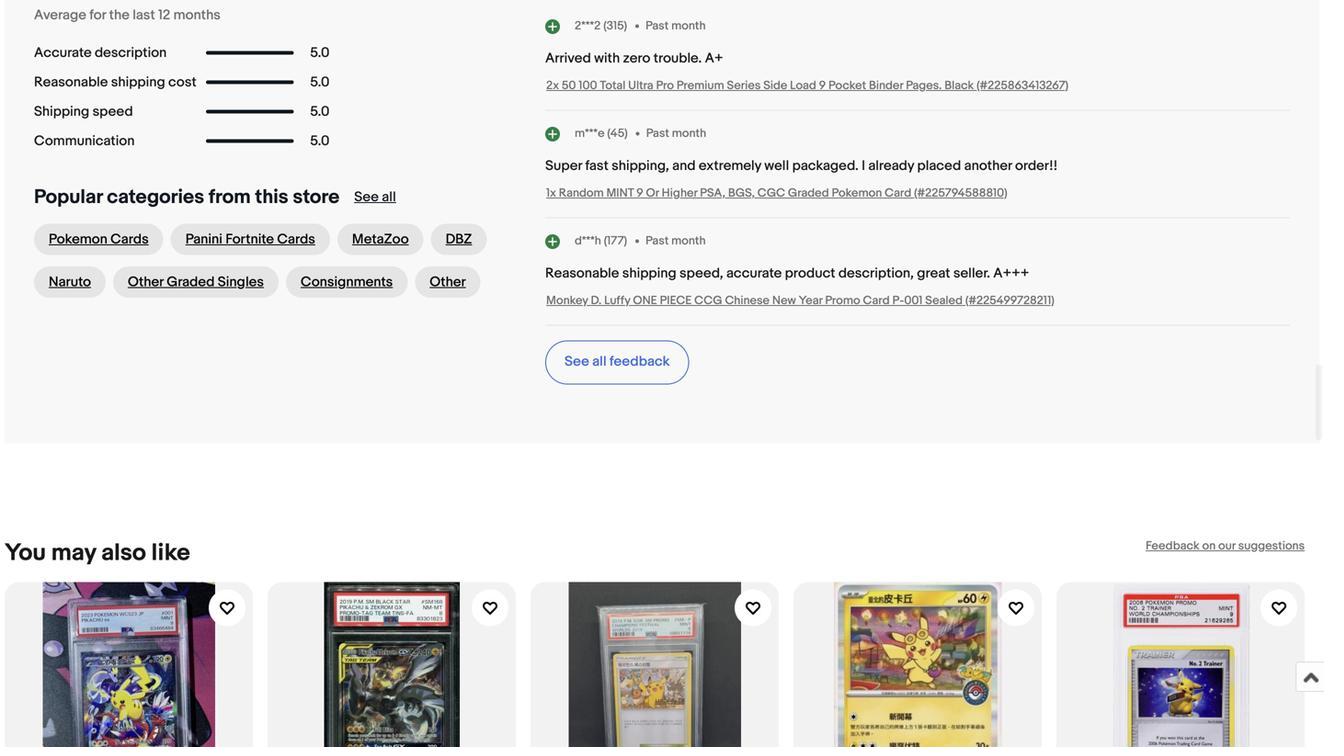 Task type: locate. For each thing, give the bounding box(es) containing it.
pocket
[[829, 78, 866, 93]]

0 horizontal spatial shipping
[[111, 74, 165, 90]]

1 horizontal spatial 9
[[819, 78, 826, 93]]

9
[[819, 78, 826, 93], [637, 186, 644, 200]]

pokemon
[[832, 186, 882, 200], [49, 231, 107, 248]]

other link
[[415, 267, 481, 298]]

0 vertical spatial month
[[672, 19, 706, 33]]

1 vertical spatial reasonable
[[545, 265, 619, 282]]

see for see all
[[354, 189, 379, 205]]

pokemon down i
[[832, 186, 882, 200]]

2 5.0 from the top
[[310, 74, 330, 90]]

past month up trouble.
[[646, 19, 706, 33]]

cards right fortnite
[[277, 231, 315, 248]]

series
[[727, 78, 761, 93]]

001
[[904, 294, 923, 308]]

year
[[799, 294, 823, 308]]

all up the metazoo
[[382, 189, 396, 205]]

from
[[209, 185, 251, 209]]

shipping
[[111, 74, 165, 90], [622, 265, 677, 282]]

placed
[[917, 158, 961, 174]]

0 horizontal spatial graded
[[167, 274, 215, 290]]

0 vertical spatial all
[[382, 189, 396, 205]]

0 vertical spatial shipping
[[111, 74, 165, 90]]

pokemon cards
[[49, 231, 149, 248]]

shipping for cost
[[111, 74, 165, 90]]

1 vertical spatial shipping
[[622, 265, 677, 282]]

0 vertical spatial pokemon
[[832, 186, 882, 200]]

past right "(177)" at the top of page
[[646, 234, 669, 248]]

0 horizontal spatial see
[[354, 189, 379, 205]]

1 5.0 from the top
[[310, 44, 330, 61]]

graded down panini
[[167, 274, 215, 290]]

pokemon cards link
[[34, 224, 163, 255]]

popular categories from this store
[[34, 185, 340, 209]]

reasonable shipping speed,  accurate product description,  great seller.  a+++
[[545, 265, 1030, 282]]

see all link
[[354, 189, 396, 205]]

1 vertical spatial pokemon
[[49, 231, 107, 248]]

a+++
[[994, 265, 1030, 282]]

popular
[[34, 185, 103, 209]]

reasonable down accurate
[[34, 74, 108, 90]]

months
[[174, 7, 221, 23]]

1 past from the top
[[646, 19, 669, 33]]

1 month from the top
[[672, 19, 706, 33]]

graded down super fast shipping, and extremely well packaged. i already placed another order!!
[[788, 186, 829, 200]]

i
[[862, 158, 865, 174]]

card left p-
[[863, 294, 890, 308]]

2 month from the top
[[672, 127, 707, 141]]

another
[[964, 158, 1012, 174]]

1 past month from the top
[[646, 19, 706, 33]]

card down already
[[885, 186, 912, 200]]

feedback
[[1146, 539, 1200, 554]]

all
[[382, 189, 396, 205], [592, 353, 607, 370]]

12
[[158, 7, 170, 23]]

all left feedback
[[592, 353, 607, 370]]

0 horizontal spatial pokemon
[[49, 231, 107, 248]]

feedback on our suggestions
[[1146, 539, 1305, 554]]

1 vertical spatial all
[[592, 353, 607, 370]]

cards down categories
[[111, 231, 149, 248]]

1 vertical spatial past month
[[646, 127, 707, 141]]

(#225794588810)
[[914, 186, 1008, 200]]

3 month from the top
[[672, 234, 706, 248]]

1 horizontal spatial other
[[430, 274, 466, 290]]

metazoo
[[352, 231, 409, 248]]

past up shipping, at top
[[646, 127, 669, 141]]

d***h (177)
[[575, 234, 627, 248]]

0 horizontal spatial all
[[382, 189, 396, 205]]

(45)
[[607, 127, 628, 141]]

2 past month from the top
[[646, 127, 707, 141]]

5.0
[[310, 44, 330, 61], [310, 74, 330, 90], [310, 103, 330, 120], [310, 133, 330, 149]]

past for zero
[[646, 19, 669, 33]]

zero
[[623, 50, 651, 67]]

1 vertical spatial month
[[672, 127, 707, 141]]

0 vertical spatial reasonable
[[34, 74, 108, 90]]

2***2 (315)
[[575, 19, 627, 33]]

1 horizontal spatial graded
[[788, 186, 829, 200]]

1 vertical spatial see
[[565, 353, 589, 370]]

2 vertical spatial month
[[672, 234, 706, 248]]

pro
[[656, 78, 674, 93]]

1 horizontal spatial cards
[[277, 231, 315, 248]]

last
[[133, 7, 155, 23]]

shipping for speed,
[[622, 265, 677, 282]]

reasonable for reasonable shipping cost
[[34, 74, 108, 90]]

see all feedback link
[[545, 341, 689, 385]]

2 vertical spatial past month
[[646, 234, 706, 248]]

load
[[790, 78, 817, 93]]

0 vertical spatial graded
[[788, 186, 829, 200]]

other for other graded singles
[[128, 274, 164, 290]]

(177)
[[604, 234, 627, 248]]

month up and
[[672, 127, 707, 141]]

0 vertical spatial see
[[354, 189, 379, 205]]

other down dbz
[[430, 274, 466, 290]]

monkey d. luffy one piece ccg chinese new year promo card p-001  sealed (#225499728211)
[[546, 294, 1055, 308]]

see all
[[354, 189, 396, 205]]

100
[[579, 78, 597, 93]]

0 horizontal spatial other
[[128, 274, 164, 290]]

month up speed,
[[672, 234, 706, 248]]

month for accurate
[[672, 234, 706, 248]]

0 vertical spatial past
[[646, 19, 669, 33]]

9 right load
[[819, 78, 826, 93]]

past
[[646, 19, 669, 33], [646, 127, 669, 141], [646, 234, 669, 248]]

graded
[[788, 186, 829, 200], [167, 274, 215, 290]]

all for see all feedback
[[592, 353, 607, 370]]

naruto link
[[34, 267, 106, 298]]

month
[[672, 19, 706, 33], [672, 127, 707, 141], [672, 234, 706, 248]]

and
[[672, 158, 696, 174]]

(315)
[[604, 19, 627, 33]]

2 past from the top
[[646, 127, 669, 141]]

0 horizontal spatial reasonable
[[34, 74, 108, 90]]

psa,
[[700, 186, 726, 200]]

past for shipping,
[[646, 127, 669, 141]]

past month
[[646, 19, 706, 33], [646, 127, 707, 141], [646, 234, 706, 248]]

metazoo link
[[337, 224, 424, 255]]

1 horizontal spatial see
[[565, 353, 589, 370]]

shipping up one
[[622, 265, 677, 282]]

month up trouble.
[[672, 19, 706, 33]]

side
[[764, 78, 788, 93]]

1 other from the left
[[128, 274, 164, 290]]

you may also like
[[5, 539, 190, 568]]

list
[[5, 568, 1320, 748]]

well
[[765, 158, 789, 174]]

0 horizontal spatial cards
[[111, 231, 149, 248]]

3 5.0 from the top
[[310, 103, 330, 120]]

pokemon down popular
[[49, 231, 107, 248]]

reasonable up d.
[[545, 265, 619, 282]]

reasonable shipping cost
[[34, 74, 197, 90]]

0 vertical spatial past month
[[646, 19, 706, 33]]

shipping
[[34, 103, 89, 120]]

arrived with zero trouble. a+
[[545, 50, 723, 67]]

accurate
[[34, 44, 92, 61]]

accurate description
[[34, 44, 167, 61]]

1 vertical spatial 9
[[637, 186, 644, 200]]

other graded singles link
[[113, 267, 279, 298]]

2 other from the left
[[430, 274, 466, 290]]

shipping speed
[[34, 103, 133, 120]]

pages.
[[906, 78, 942, 93]]

9 left or
[[637, 186, 644, 200]]

description
[[95, 44, 167, 61]]

packaged.
[[792, 158, 859, 174]]

premium
[[677, 78, 724, 93]]

all for see all
[[382, 189, 396, 205]]

3 past month from the top
[[646, 234, 706, 248]]

arrived
[[545, 50, 591, 67]]

2 vertical spatial past
[[646, 234, 669, 248]]

a+
[[705, 50, 723, 67]]

higher
[[662, 186, 698, 200]]

d.
[[591, 294, 602, 308]]

2x 50 100 total ultra pro premium series side load 9 pocket binder pages. black (#225863413267)
[[546, 78, 1069, 93]]

1 horizontal spatial all
[[592, 353, 607, 370]]

past month up speed,
[[646, 234, 706, 248]]

other down the pokemon cards
[[128, 274, 164, 290]]

shipping down "description" at the top left
[[111, 74, 165, 90]]

for
[[89, 7, 106, 23]]

see down monkey
[[565, 353, 589, 370]]

3 past from the top
[[646, 234, 669, 248]]

1 horizontal spatial reasonable
[[545, 265, 619, 282]]

total
[[600, 78, 626, 93]]

1 horizontal spatial shipping
[[622, 265, 677, 282]]

1 vertical spatial past
[[646, 127, 669, 141]]

monkey
[[546, 294, 588, 308]]

fast
[[585, 158, 609, 174]]

see up the metazoo
[[354, 189, 379, 205]]

past up zero
[[646, 19, 669, 33]]

past month up and
[[646, 127, 707, 141]]

bgs,
[[728, 186, 755, 200]]



Task type: describe. For each thing, give the bounding box(es) containing it.
piece
[[660, 294, 692, 308]]

speed
[[92, 103, 133, 120]]

1 vertical spatial graded
[[167, 274, 215, 290]]

5.0 for shipping
[[310, 74, 330, 90]]

average
[[34, 7, 86, 23]]

past for speed,
[[646, 234, 669, 248]]

speed,
[[680, 265, 723, 282]]

also
[[101, 539, 146, 568]]

1 vertical spatial card
[[863, 294, 890, 308]]

fortnite
[[226, 231, 274, 248]]

see for see all feedback
[[565, 353, 589, 370]]

trouble.
[[654, 50, 702, 67]]

singles
[[218, 274, 264, 290]]

super fast shipping, and extremely well packaged. i already placed another order!!
[[545, 158, 1058, 174]]

black
[[945, 78, 974, 93]]

communication
[[34, 133, 135, 149]]

4 5.0 from the top
[[310, 133, 330, 149]]

2x
[[546, 78, 559, 93]]

see all feedback
[[565, 353, 670, 370]]

past month for speed,
[[646, 234, 706, 248]]

0 horizontal spatial 9
[[637, 186, 644, 200]]

0 vertical spatial 9
[[819, 78, 826, 93]]

1 cards from the left
[[111, 231, 149, 248]]

consignments link
[[286, 267, 408, 298]]

suggestions
[[1239, 539, 1305, 554]]

reasonable for reasonable shipping speed,  accurate product description,  great seller.  a+++
[[545, 265, 619, 282]]

d***h
[[575, 234, 601, 248]]

dbz
[[446, 231, 472, 248]]

store
[[293, 185, 340, 209]]

m***e (45)
[[575, 127, 628, 141]]

binder
[[869, 78, 903, 93]]

monkey d. luffy one piece ccg chinese new year promo card p-001  sealed (#225499728211) link
[[546, 294, 1055, 308]]

chinese
[[725, 294, 770, 308]]

cgc
[[758, 186, 785, 200]]

past month for shipping,
[[646, 127, 707, 141]]

or
[[646, 186, 659, 200]]

accurate
[[727, 265, 782, 282]]

dbz link
[[431, 224, 487, 255]]

new
[[772, 294, 796, 308]]

sealed
[[926, 294, 963, 308]]

on
[[1203, 539, 1216, 554]]

mint
[[607, 186, 634, 200]]

2***2
[[575, 19, 601, 33]]

month for and
[[672, 127, 707, 141]]

month for trouble.
[[672, 19, 706, 33]]

ccg
[[695, 294, 723, 308]]

1 horizontal spatial pokemon
[[832, 186, 882, 200]]

other for other
[[430, 274, 466, 290]]

you
[[5, 539, 46, 568]]

other graded singles
[[128, 274, 264, 290]]

the
[[109, 7, 130, 23]]

50
[[562, 78, 576, 93]]

2x 50 100 total ultra pro premium series side load 9 pocket binder pages. black (#225863413267) link
[[546, 78, 1069, 93]]

naruto
[[49, 274, 91, 290]]

ultra
[[628, 78, 654, 93]]

2 cards from the left
[[277, 231, 315, 248]]

cost
[[168, 74, 197, 90]]

feedback
[[610, 353, 670, 370]]

product
[[785, 265, 836, 282]]

shipping,
[[612, 158, 669, 174]]

5.0 for speed
[[310, 103, 330, 120]]

description,
[[839, 265, 914, 282]]

panini fortnite cards
[[186, 231, 315, 248]]

1x random mint 9 or higher psa, bgs, cgc graded pokemon card (#225794588810) link
[[546, 186, 1008, 200]]

this
[[255, 185, 288, 209]]

average for the last 12 months
[[34, 7, 221, 23]]

one
[[633, 294, 657, 308]]

categories
[[107, 185, 204, 209]]

panini fortnite cards link
[[171, 224, 330, 255]]

m***e
[[575, 127, 605, 141]]

order!!
[[1015, 158, 1058, 174]]

luffy
[[604, 294, 631, 308]]

random
[[559, 186, 604, 200]]

feedback on our suggestions link
[[1146, 539, 1305, 554]]

past month for zero
[[646, 19, 706, 33]]

promo
[[825, 294, 861, 308]]

(#225499728211)
[[966, 294, 1055, 308]]

0 vertical spatial card
[[885, 186, 912, 200]]

like
[[151, 539, 190, 568]]

1x
[[546, 186, 556, 200]]

5.0 for description
[[310, 44, 330, 61]]



Task type: vqa. For each thing, say whether or not it's contained in the screenshot.


